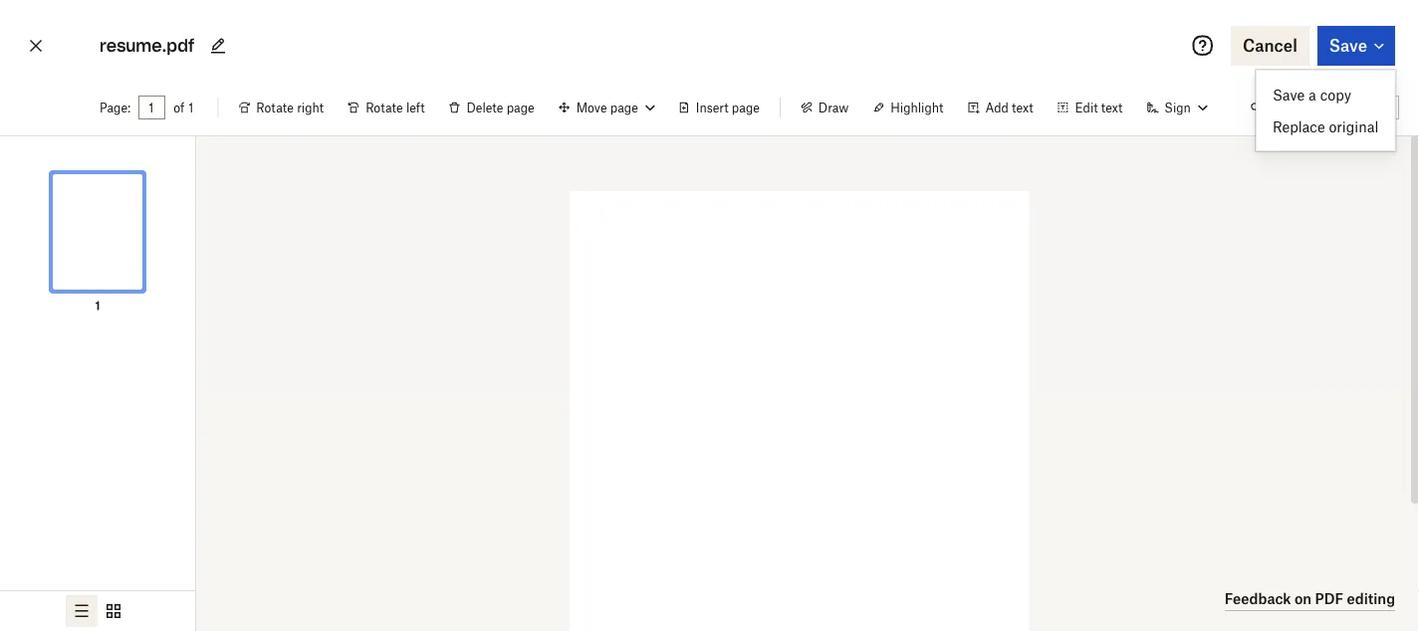Task type: vqa. For each thing, say whether or not it's contained in the screenshot.
a
yes



Task type: locate. For each thing, give the bounding box(es) containing it.
rotate left right
[[256, 100, 294, 115]]

text right the add on the right top
[[1012, 100, 1034, 115]]

text
[[1012, 100, 1034, 115], [1102, 100, 1123, 115]]

original
[[1330, 118, 1379, 135]]

delete
[[467, 100, 504, 115]]

page right insert
[[732, 100, 760, 115]]

add text button
[[956, 92, 1046, 124]]

left
[[406, 100, 425, 115]]

1 horizontal spatial page
[[732, 100, 760, 115]]

1 horizontal spatial rotate
[[366, 100, 403, 115]]

right
[[297, 100, 324, 115]]

1 page from the left
[[507, 100, 535, 115]]

None number field
[[149, 100, 156, 116]]

1 rotate from the left
[[256, 100, 294, 115]]

2 rotate from the left
[[366, 100, 403, 115]]

page right delete
[[507, 100, 535, 115]]

copy
[[1321, 86, 1352, 103]]

edit text
[[1076, 100, 1123, 115]]

replace original
[[1273, 118, 1379, 135]]

rotate for rotate left
[[366, 100, 403, 115]]

2 text from the left
[[1102, 100, 1123, 115]]

2 page from the left
[[732, 100, 760, 115]]

rotate right button
[[227, 92, 336, 124]]

of 1
[[174, 100, 194, 115]]

1
[[189, 100, 194, 115], [95, 298, 100, 313]]

page for insert page
[[732, 100, 760, 115]]

1 horizontal spatial text
[[1102, 100, 1123, 115]]

0 vertical spatial 1
[[189, 100, 194, 115]]

rotate
[[256, 100, 294, 115], [366, 100, 403, 115]]

rotate for rotate right
[[256, 100, 294, 115]]

text inside add text button
[[1012, 100, 1034, 115]]

replace
[[1273, 118, 1326, 135]]

1 horizontal spatial 1
[[189, 100, 194, 115]]

0 horizontal spatial text
[[1012, 100, 1034, 115]]

delete page button
[[437, 92, 547, 124]]

highlight
[[891, 100, 944, 115]]

1 text from the left
[[1012, 100, 1034, 115]]

text right edit
[[1102, 100, 1123, 115]]

a
[[1309, 86, 1317, 103]]

rotate left
[[366, 100, 425, 115]]

page inside button
[[507, 100, 535, 115]]

page inside button
[[732, 100, 760, 115]]

add
[[986, 100, 1009, 115]]

page
[[507, 100, 535, 115], [732, 100, 760, 115]]

0 horizontal spatial rotate
[[256, 100, 294, 115]]

0 horizontal spatial 1
[[95, 298, 100, 313]]

of
[[174, 100, 185, 115]]

1 vertical spatial 1
[[95, 298, 100, 313]]

rotate left left
[[366, 100, 403, 115]]

insert page
[[696, 100, 760, 115]]

text inside edit text button
[[1102, 100, 1123, 115]]

option group
[[0, 591, 195, 632]]

text for add text
[[1012, 100, 1034, 115]]

0 horizontal spatial page
[[507, 100, 535, 115]]



Task type: describe. For each thing, give the bounding box(es) containing it.
save a copy
[[1273, 86, 1352, 103]]

edit text button
[[1046, 92, 1135, 124]]

page 1. selected thumbnail preview element
[[34, 152, 161, 316]]

draw
[[819, 100, 849, 115]]

resume.pdf
[[100, 35, 194, 56]]

page for delete page
[[507, 100, 535, 115]]

insert
[[696, 100, 729, 115]]

Button to change sidebar list view to grid view radio
[[98, 596, 130, 628]]

rotate left button
[[336, 92, 437, 124]]

edit
[[1076, 100, 1099, 115]]

draw button
[[789, 92, 861, 124]]

page:
[[100, 100, 131, 115]]

rotate right
[[256, 100, 324, 115]]

save
[[1273, 86, 1306, 103]]

cancel image
[[24, 30, 48, 62]]

insert page button
[[666, 92, 772, 124]]

text for edit text
[[1102, 100, 1123, 115]]

highlight button
[[861, 92, 956, 124]]

add text
[[986, 100, 1034, 115]]

delete page
[[467, 100, 535, 115]]

Button to change sidebar grid view to list view radio
[[66, 596, 98, 628]]



